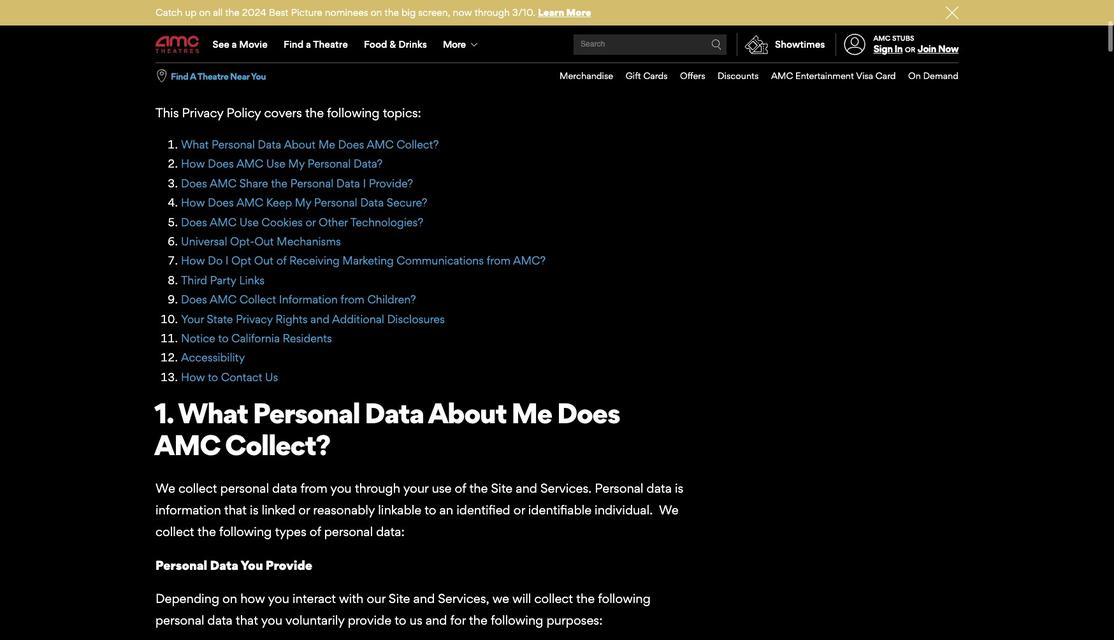 Task type: vqa. For each thing, say whether or not it's contained in the screenshot.
Filter
no



Task type: locate. For each thing, give the bounding box(es) containing it.
find inside find a theatre near you button
[[171, 71, 188, 81]]

menu down the showtimes image
[[547, 63, 959, 89]]

cards
[[644, 70, 668, 81]]

you up how
[[241, 558, 263, 573]]

from time to time, we may change this privacy policy. if we do, we will post an amended version on this webpage. please review this privacy policy periodically.
[[156, 50, 660, 87]]

data
[[272, 481, 297, 496], [647, 481, 672, 496], [208, 613, 233, 628]]

learn
[[538, 6, 564, 18]]

residents
[[283, 332, 332, 345]]

0 vertical spatial collect?
[[397, 138, 439, 151]]

2 horizontal spatial this
[[381, 72, 402, 87]]

menu
[[156, 27, 959, 62], [547, 63, 959, 89]]

a right see
[[232, 38, 237, 50]]

1 horizontal spatial policy
[[449, 72, 484, 87]]

1 horizontal spatial me
[[511, 396, 552, 430]]

data up individual.
[[647, 481, 672, 496]]

marketing
[[343, 254, 394, 267]]

theatre right a on the top left of page
[[197, 71, 228, 81]]

personal down depending
[[156, 613, 204, 628]]

0 horizontal spatial about
[[284, 138, 316, 151]]

personal up how does amc keep my personal data secure? link
[[290, 176, 334, 190]]

0 vertical spatial you
[[251, 71, 266, 81]]

0 horizontal spatial find
[[171, 71, 188, 81]]

&
[[390, 38, 396, 50]]

of right 'types'
[[310, 524, 321, 540]]

personal down what personal data about me does amc collect? link on the top
[[308, 157, 351, 171]]

a for movie
[[232, 38, 237, 50]]

1 horizontal spatial personal
[[220, 481, 269, 496]]

to left us
[[395, 613, 406, 628]]

0 vertical spatial use
[[266, 157, 286, 171]]

opt-
[[230, 235, 254, 248]]

we collect personal data from you through your use of the site and services. personal data is information that is linked or reasonably linkable to an identified or identifiable individual.  we collect the following types of personal data:
[[156, 481, 684, 540]]

policy down near
[[227, 105, 261, 120]]

out down cookies
[[254, 235, 274, 248]]

personal up individual.
[[595, 481, 644, 496]]

personal inside we collect personal data from you through your use of the site and services. personal data is information that is linked or reasonably linkable to an identified or identifiable individual.  we collect the following types of personal data:
[[595, 481, 644, 496]]

amc up sign
[[874, 34, 891, 43]]

the up identified
[[469, 481, 488, 496]]

on inside depending on how you interact with our site and services, we will collect the following personal data that you voluntarily provide to us and for the following purposes:
[[223, 591, 237, 606]]

amc logo image
[[156, 36, 200, 53], [156, 36, 200, 53]]

personal
[[212, 138, 255, 151], [308, 157, 351, 171], [290, 176, 334, 190], [314, 196, 357, 209], [253, 396, 360, 430], [595, 481, 644, 496], [156, 558, 207, 573]]

0 horizontal spatial i
[[226, 254, 229, 267]]

1 vertical spatial site
[[389, 591, 410, 606]]

third party links link
[[181, 273, 265, 287]]

you right near
[[251, 71, 266, 81]]

1 horizontal spatial theatre
[[313, 38, 348, 50]]

0 vertical spatial is
[[675, 481, 684, 496]]

and down information
[[311, 312, 330, 326]]

through up linkable
[[355, 481, 400, 496]]

0 vertical spatial personal
[[220, 481, 269, 496]]

do,
[[496, 50, 515, 65]]

menu containing more
[[156, 27, 959, 62]]

my up does amc use cookies or other technologies? link
[[295, 196, 311, 209]]

collect? inside 1. what personal data about me does amc collect?
[[225, 428, 330, 462]]

voluntarily
[[286, 613, 345, 628]]

find left a on the top left of page
[[171, 71, 188, 81]]

entertainment
[[796, 70, 854, 81]]

1 a from the left
[[232, 38, 237, 50]]

data up linked
[[272, 481, 297, 496]]

personal up other at the top left of the page
[[314, 196, 357, 209]]

following up personal data you provide
[[219, 524, 272, 540]]

menu down learn
[[156, 27, 959, 62]]

and
[[311, 312, 330, 326], [516, 481, 537, 496], [414, 591, 435, 606], [426, 613, 447, 628]]

this down time,
[[218, 72, 238, 87]]

collect up information
[[178, 481, 217, 496]]

do
[[208, 254, 223, 267]]

or right in at the top right
[[905, 45, 916, 54]]

services.
[[541, 481, 592, 496]]

site up identified
[[491, 481, 513, 496]]

amc down share
[[236, 196, 263, 209]]

you
[[330, 481, 352, 496], [268, 591, 289, 606], [261, 613, 283, 628]]

periodically.
[[487, 72, 556, 87]]

0 horizontal spatial will
[[513, 591, 531, 606]]

me inside what personal data about me does amc collect? how does amc use my personal data? does amc share the personal data i provide? how does amc keep my personal data secure? does amc use cookies or other technologies? universal opt-out mechanisms how do i opt out of receiving marketing communications from amc? third party links does amc collect information from children? your state privacy rights and additional disclosures notice to california residents accessibility how to contact us
[[319, 138, 335, 151]]

following
[[327, 105, 380, 120], [219, 524, 272, 540], [598, 591, 651, 606], [491, 613, 543, 628]]

what personal data about me does amc collect? link
[[181, 138, 439, 151]]

will inside depending on how you interact with our site and services, we will collect the following personal data that you voluntarily provide to us and for the following purposes:
[[513, 591, 531, 606]]

0 vertical spatial policy
[[449, 72, 484, 87]]

0 horizontal spatial theatre
[[197, 71, 228, 81]]

1 vertical spatial collect?
[[225, 428, 330, 462]]

amc entertainment visa card
[[771, 70, 896, 81]]

0 horizontal spatial site
[[389, 591, 410, 606]]

out down universal opt-out mechanisms link
[[254, 254, 274, 267]]

following down review
[[327, 105, 380, 120]]

time
[[189, 50, 214, 65]]

personal data you provide
[[156, 558, 312, 573]]

notice
[[181, 332, 215, 345]]

1 horizontal spatial an
[[588, 50, 602, 65]]

collect? inside what personal data about me does amc collect? how does amc use my personal data? does amc share the personal data i provide? how does amc keep my personal data secure? does amc use cookies or other technologies? universal opt-out mechanisms how do i opt out of receiving marketing communications from amc? third party links does amc collect information from children? your state privacy rights and additional disclosures notice to california residents accessibility how to contact us
[[397, 138, 439, 151]]

1 vertical spatial will
[[513, 591, 531, 606]]

to down use
[[425, 503, 436, 518]]

theatre down nominees
[[313, 38, 348, 50]]

use up opt-
[[240, 215, 259, 229]]

1 how from the top
[[181, 157, 205, 171]]

about inside 1. what personal data about me does amc collect?
[[428, 396, 507, 430]]

how do i opt out of receiving marketing communications from amc? link
[[181, 254, 546, 267]]

amc up data?
[[367, 138, 394, 151]]

please
[[301, 72, 338, 87]]

join
[[918, 43, 937, 55]]

collect down information
[[156, 524, 194, 540]]

card
[[876, 70, 896, 81]]

food & drinks link
[[356, 27, 435, 62]]

1 vertical spatial through
[[355, 481, 400, 496]]

more
[[567, 6, 591, 18], [443, 38, 466, 50]]

of down universal opt-out mechanisms link
[[276, 254, 287, 267]]

1 vertical spatial of
[[455, 481, 466, 496]]

we
[[264, 50, 281, 65], [476, 50, 493, 65], [518, 50, 535, 65], [493, 591, 509, 606]]

what inside what personal data about me does amc collect? how does amc use my personal data? does amc share the personal data i provide? how does amc keep my personal data secure? does amc use cookies or other technologies? universal opt-out mechanisms how do i opt out of receiving marketing communications from amc? third party links does amc collect information from children? your state privacy rights and additional disclosures notice to california residents accessibility how to contact us
[[181, 138, 209, 151]]

1 horizontal spatial find
[[284, 38, 304, 50]]

from left amc?
[[487, 254, 511, 267]]

1 vertical spatial you
[[241, 558, 263, 573]]

types
[[275, 524, 307, 540]]

gift cards link
[[613, 63, 668, 89]]

about inside what personal data about me does amc collect? how does amc use my personal data? does amc share the personal data i provide? how does amc keep my personal data secure? does amc use cookies or other technologies? universal opt-out mechanisms how do i opt out of receiving marketing communications from amc? third party links does amc collect information from children? your state privacy rights and additional disclosures notice to california residents accessibility how to contact us
[[284, 138, 316, 151]]

2 how from the top
[[181, 196, 205, 209]]

does amc use cookies or other technologies? link
[[181, 215, 423, 229]]

2 vertical spatial from
[[301, 481, 328, 496]]

personal down us
[[253, 396, 360, 430]]

collect up purposes:
[[535, 591, 573, 606]]

links
[[239, 273, 265, 287]]

a left change
[[306, 38, 311, 50]]

or inside what personal data about me does amc collect? how does amc use my personal data? does amc share the personal data i provide? how does amc keep my personal data secure? does amc use cookies or other technologies? universal opt-out mechanisms how do i opt out of receiving marketing communications from amc? third party links does amc collect information from children? your state privacy rights and additional disclosures notice to california residents accessibility how to contact us
[[306, 215, 316, 229]]

theatre inside menu
[[313, 38, 348, 50]]

does
[[338, 138, 364, 151], [208, 157, 234, 171], [181, 176, 207, 190], [208, 196, 234, 209], [181, 215, 207, 229], [181, 293, 207, 306], [557, 396, 620, 430]]

1 horizontal spatial will
[[538, 50, 557, 65]]

2 vertical spatial collect
[[535, 591, 573, 606]]

0 vertical spatial theatre
[[313, 38, 348, 50]]

1 horizontal spatial this
[[357, 50, 378, 65]]

an up "merchandise"
[[588, 50, 602, 65]]

user profile image
[[837, 34, 873, 55]]

find down picture
[[284, 38, 304, 50]]

us
[[410, 613, 423, 628]]

0 horizontal spatial personal
[[156, 613, 204, 628]]

0 vertical spatial an
[[588, 50, 602, 65]]

through right 'now' on the top of page
[[475, 6, 510, 18]]

or right identified
[[514, 503, 525, 518]]

1 vertical spatial policy
[[227, 105, 261, 120]]

0 vertical spatial will
[[538, 50, 557, 65]]

1 vertical spatial more
[[443, 38, 466, 50]]

amc?
[[513, 254, 546, 267]]

to up find a theatre near you
[[217, 50, 229, 65]]

the up keep
[[271, 176, 288, 190]]

collect inside depending on how you interact with our site and services, we will collect the following personal data that you voluntarily provide to us and for the following purposes:
[[535, 591, 573, 606]]

more right learn
[[567, 6, 591, 18]]

1 vertical spatial that
[[236, 613, 258, 628]]

data
[[258, 138, 281, 151], [337, 176, 360, 190], [360, 196, 384, 209], [365, 396, 424, 430], [210, 558, 238, 573]]

1 horizontal spatial a
[[306, 38, 311, 50]]

see a movie link
[[205, 27, 276, 62]]

2 a from the left
[[306, 38, 311, 50]]

data inside depending on how you interact with our site and services, we will collect the following personal data that you voluntarily provide to us and for the following purposes:
[[208, 613, 233, 628]]

theatre inside button
[[197, 71, 228, 81]]

1 vertical spatial find
[[171, 71, 188, 81]]

contact
[[221, 370, 262, 384]]

that inside depending on how you interact with our site and services, we will collect the following personal data that you voluntarily provide to us and for the following purposes:
[[236, 613, 258, 628]]

the down information
[[197, 524, 216, 540]]

2 horizontal spatial of
[[455, 481, 466, 496]]

more left if
[[443, 38, 466, 50]]

of inside what personal data about me does amc collect? how does amc use my personal data? does amc share the personal data i provide? how does amc keep my personal data secure? does amc use cookies or other technologies? universal opt-out mechanisms how do i opt out of receiving marketing communications from amc? third party links does amc collect information from children? your state privacy rights and additional disclosures notice to california residents accessibility how to contact us
[[276, 254, 287, 267]]

theatre for a
[[197, 71, 228, 81]]

through inside we collect personal data from you through your use of the site and services. personal data is information that is linked or reasonably linkable to an identified or identifiable individual.  we collect the following types of personal data:
[[355, 481, 400, 496]]

in
[[895, 43, 903, 55]]

will left post
[[538, 50, 557, 65]]

now
[[453, 6, 472, 18]]

0 horizontal spatial from
[[301, 481, 328, 496]]

on right a on the top left of page
[[200, 72, 215, 87]]

1 vertical spatial menu
[[547, 63, 959, 89]]

1 horizontal spatial collect?
[[397, 138, 439, 151]]

0 vertical spatial from
[[487, 254, 511, 267]]

and left services.
[[516, 481, 537, 496]]

0 vertical spatial about
[[284, 138, 316, 151]]

i right do
[[226, 254, 229, 267]]

0 horizontal spatial me
[[319, 138, 335, 151]]

universal
[[181, 235, 227, 248]]

find
[[284, 38, 304, 50], [171, 71, 188, 81]]

or up mechanisms
[[306, 215, 316, 229]]

or inside amc stubs sign in or join now
[[905, 45, 916, 54]]

site inside depending on how you interact with our site and services, we will collect the following personal data that you voluntarily provide to us and for the following purposes:
[[389, 591, 410, 606]]

that down how
[[236, 613, 258, 628]]

of right use
[[455, 481, 466, 496]]

0 horizontal spatial this
[[218, 72, 238, 87]]

0 horizontal spatial a
[[232, 38, 237, 50]]

policy down if
[[449, 72, 484, 87]]

how does amc keep my personal data secure? link
[[181, 196, 427, 209]]

that left linked
[[224, 503, 247, 518]]

following left purposes:
[[491, 613, 543, 628]]

1 horizontal spatial about
[[428, 396, 507, 430]]

i down data?
[[363, 176, 366, 190]]

0 horizontal spatial of
[[276, 254, 287, 267]]

depending
[[156, 591, 219, 606]]

personal up linked
[[220, 481, 269, 496]]

near
[[230, 71, 249, 81]]

personal
[[220, 481, 269, 496], [324, 524, 373, 540], [156, 613, 204, 628]]

share
[[240, 176, 268, 190]]

about
[[284, 138, 316, 151], [428, 396, 507, 430]]

my up does amc share the personal data i provide? link
[[288, 157, 305, 171]]

this right review
[[381, 72, 402, 87]]

0 horizontal spatial policy
[[227, 105, 261, 120]]

my
[[288, 157, 305, 171], [295, 196, 311, 209]]

an down use
[[440, 503, 453, 518]]

offers
[[680, 70, 706, 81]]

change
[[311, 50, 354, 65]]

0 horizontal spatial more
[[443, 38, 466, 50]]

this privacy policy covers the following topics:
[[156, 105, 421, 120]]

0 vertical spatial that
[[224, 503, 247, 518]]

0 horizontal spatial through
[[355, 481, 400, 496]]

0 horizontal spatial use
[[240, 215, 259, 229]]

0 vertical spatial of
[[276, 254, 287, 267]]

from up additional
[[341, 293, 365, 306]]

0 vertical spatial site
[[491, 481, 513, 496]]

1 horizontal spatial through
[[475, 6, 510, 18]]

0 horizontal spatial an
[[440, 503, 453, 518]]

1 horizontal spatial more
[[567, 6, 591, 18]]

0 vertical spatial i
[[363, 176, 366, 190]]

1 vertical spatial an
[[440, 503, 453, 518]]

1 vertical spatial what
[[178, 396, 248, 430]]

amc up we
[[154, 428, 220, 462]]

will right the services,
[[513, 591, 531, 606]]

we up webpage.
[[264, 50, 281, 65]]

0 vertical spatial more
[[567, 6, 591, 18]]

the right the covers
[[305, 105, 324, 120]]

information
[[156, 503, 221, 518]]

1 horizontal spatial site
[[491, 481, 513, 496]]

a for theatre
[[306, 38, 311, 50]]

your
[[403, 481, 429, 496]]

1 vertical spatial personal
[[324, 524, 373, 540]]

an
[[588, 50, 602, 65], [440, 503, 453, 518]]

0 horizontal spatial data
[[208, 613, 233, 628]]

cookie consent banner dialog
[[0, 606, 1114, 640]]

0 horizontal spatial collect?
[[225, 428, 330, 462]]

or
[[905, 45, 916, 54], [306, 215, 316, 229], [299, 503, 310, 518], [514, 503, 525, 518]]

1 vertical spatial about
[[428, 396, 507, 430]]

will inside from time to time, we may change this privacy policy. if we do, we will post an amended version on this webpage. please review this privacy policy periodically.
[[538, 50, 557, 65]]

screen,
[[418, 6, 451, 18]]

1 horizontal spatial use
[[266, 157, 286, 171]]

sign in or join amc stubs element
[[836, 27, 959, 62]]

1 vertical spatial me
[[511, 396, 552, 430]]

this up review
[[357, 50, 378, 65]]

a
[[232, 38, 237, 50], [306, 38, 311, 50]]

you right how
[[268, 591, 289, 606]]

big
[[402, 6, 416, 18]]

0 vertical spatial what
[[181, 138, 209, 151]]

we right the services,
[[493, 591, 509, 606]]

personal up depending
[[156, 558, 207, 573]]

you up reasonably
[[330, 481, 352, 496]]

our
[[367, 591, 386, 606]]

2 vertical spatial personal
[[156, 613, 204, 628]]

to down state
[[218, 332, 229, 345]]

0 vertical spatial menu
[[156, 27, 959, 62]]

provide
[[266, 558, 312, 573]]

1 horizontal spatial of
[[310, 524, 321, 540]]

0 horizontal spatial is
[[250, 503, 259, 518]]

how
[[240, 591, 265, 606]]

from up reasonably
[[301, 481, 328, 496]]

1 vertical spatial theatre
[[197, 71, 228, 81]]

0 vertical spatial find
[[284, 38, 304, 50]]

california
[[231, 332, 280, 345]]

see
[[213, 38, 229, 50]]

catch up on all the 2024 best picture nominees on the big screen, now through 3/10. learn more
[[156, 6, 591, 18]]

find inside menu
[[284, 38, 304, 50]]

all
[[213, 6, 223, 18]]

to down accessibility link
[[208, 370, 218, 384]]

and inside what personal data about me does amc collect? how does amc use my personal data? does amc share the personal data i provide? how does amc keep my personal data secure? does amc use cookies or other technologies? universal opt-out mechanisms how do i opt out of receiving marketing communications from amc? third party links does amc collect information from children? your state privacy rights and additional disclosures notice to california residents accessibility how to contact us
[[311, 312, 330, 326]]

1 horizontal spatial from
[[341, 293, 365, 306]]

you inside button
[[251, 71, 266, 81]]

us
[[265, 370, 278, 384]]

menu containing merchandise
[[547, 63, 959, 89]]

reasonably
[[313, 503, 375, 518]]

information
[[279, 293, 338, 306]]

a
[[190, 71, 196, 81]]

up
[[185, 6, 197, 18]]

universal opt-out mechanisms link
[[181, 235, 341, 248]]

on left how
[[223, 591, 237, 606]]

0 vertical spatial you
[[330, 481, 352, 496]]

privacy inside what personal data about me does amc collect? how does amc use my personal data? does amc share the personal data i provide? how does amc keep my personal data secure? does amc use cookies or other technologies? universal opt-out mechanisms how do i opt out of receiving marketing communications from amc? third party links does amc collect information from children? your state privacy rights and additional disclosures notice to california residents accessibility how to contact us
[[236, 312, 273, 326]]

site right our
[[389, 591, 410, 606]]

2024
[[242, 6, 266, 18]]

use up does amc share the personal data i provide? link
[[266, 157, 286, 171]]

find for find a theatre
[[284, 38, 304, 50]]

on inside from time to time, we may change this privacy policy. if we do, we will post an amended version on this webpage. please review this privacy policy periodically.
[[200, 72, 215, 87]]

you down how
[[261, 613, 283, 628]]

data down depending
[[208, 613, 233, 628]]

0 vertical spatial me
[[319, 138, 335, 151]]

communications
[[397, 254, 484, 267]]



Task type: describe. For each thing, give the bounding box(es) containing it.
services,
[[438, 591, 489, 606]]

following up purposes:
[[598, 591, 651, 606]]

the up purposes:
[[576, 591, 595, 606]]

discounts
[[718, 70, 759, 81]]

does amc share the personal data i provide? link
[[181, 176, 413, 190]]

children?
[[367, 293, 416, 306]]

merchandise
[[560, 70, 613, 81]]

0 vertical spatial out
[[254, 235, 274, 248]]

0 vertical spatial collect
[[178, 481, 217, 496]]

policy inside from time to time, we may change this privacy policy. if we do, we will post an amended version on this webpage. please review this privacy policy periodically.
[[449, 72, 484, 87]]

best
[[269, 6, 289, 18]]

1 horizontal spatial is
[[675, 481, 684, 496]]

you inside we collect personal data from you through your use of the site and services. personal data is information that is linked or reasonably linkable to an identified or identifiable individual.  we collect the following types of personal data:
[[330, 481, 352, 496]]

data inside 1. what personal data about me does amc collect?
[[365, 396, 424, 430]]

the inside what personal data about me does amc collect? how does amc use my personal data? does amc share the personal data i provide? how does amc keep my personal data secure? does amc use cookies or other technologies? universal opt-out mechanisms how do i opt out of receiving marketing communications from amc? third party links does amc collect information from children? your state privacy rights and additional disclosures notice to california residents accessibility how to contact us
[[271, 176, 288, 190]]

amc inside amc stubs sign in or join now
[[874, 34, 891, 43]]

personal inside 1. what personal data about me does amc collect?
[[253, 396, 360, 430]]

1 vertical spatial you
[[268, 591, 289, 606]]

collect
[[240, 293, 276, 306]]

policy.
[[426, 50, 463, 65]]

depending on how you interact with our site and services, we will collect the following personal data that you voluntarily provide to us and for the following purposes:
[[156, 591, 651, 628]]

stubs
[[893, 34, 915, 43]]

food & drinks
[[364, 38, 427, 50]]

and inside we collect personal data from you through your use of the site and services. personal data is information that is linked or reasonably linkable to an identified or identifiable individual.  we collect the following types of personal data:
[[516, 481, 537, 496]]

disclosures
[[387, 312, 445, 326]]

showtimes
[[775, 38, 825, 50]]

to inside from time to time, we may change this privacy policy. if we do, we will post an amended version on this webpage. please review this privacy policy periodically.
[[217, 50, 229, 65]]

0 vertical spatial through
[[475, 6, 510, 18]]

technologies?
[[350, 215, 423, 229]]

keep
[[266, 196, 292, 209]]

data:
[[376, 524, 405, 540]]

identified
[[457, 503, 511, 518]]

and up us
[[414, 591, 435, 606]]

submit search icon image
[[712, 40, 722, 50]]

linked
[[262, 503, 295, 518]]

on demand
[[909, 70, 959, 81]]

to inside depending on how you interact with our site and services, we will collect the following personal data that you voluntarily provide to us and for the following purposes:
[[395, 613, 406, 628]]

on
[[909, 70, 921, 81]]

the right for
[[469, 613, 488, 628]]

amc down showtimes link
[[771, 70, 793, 81]]

the right all
[[225, 6, 240, 18]]

1 vertical spatial my
[[295, 196, 311, 209]]

amc up share
[[236, 157, 263, 171]]

mechanisms
[[277, 235, 341, 248]]

an inside from time to time, we may change this privacy policy. if we do, we will post an amended version on this webpage. please review this privacy policy periodically.
[[588, 50, 602, 65]]

showtimes link
[[737, 33, 825, 56]]

site inside we collect personal data from you through your use of the site and services. personal data is information that is linked or reasonably linkable to an identified or identifiable individual.  we collect the following types of personal data:
[[491, 481, 513, 496]]

version
[[156, 72, 197, 87]]

on left all
[[199, 6, 211, 18]]

visa
[[856, 70, 874, 81]]

that inside we collect personal data from you through your use of the site and services. personal data is information that is linked or reasonably linkable to an identified or identifiable individual.  we collect the following types of personal data:
[[224, 503, 247, 518]]

2 vertical spatial you
[[261, 613, 283, 628]]

what inside 1. what personal data about me does amc collect?
[[178, 396, 248, 430]]

join now button
[[918, 43, 959, 55]]

or up 'types'
[[299, 503, 310, 518]]

see a movie
[[213, 38, 268, 50]]

linkable
[[378, 503, 422, 518]]

amc down party
[[210, 293, 237, 306]]

3/10.
[[513, 6, 536, 18]]

on demand link
[[896, 63, 959, 89]]

accessibility
[[181, 351, 245, 364]]

amended
[[605, 50, 660, 65]]

additional
[[332, 312, 384, 326]]

review
[[341, 72, 378, 87]]

more button
[[435, 27, 489, 62]]

1 horizontal spatial data
[[272, 481, 297, 496]]

time,
[[232, 50, 261, 65]]

now
[[938, 43, 959, 55]]

1 horizontal spatial i
[[363, 176, 366, 190]]

demand
[[924, 70, 959, 81]]

webpage.
[[241, 72, 298, 87]]

amc inside 1. what personal data about me does amc collect?
[[154, 428, 220, 462]]

4 how from the top
[[181, 370, 205, 384]]

offers link
[[668, 63, 706, 89]]

individual.
[[595, 503, 653, 518]]

may
[[284, 50, 308, 65]]

amc left share
[[210, 176, 237, 190]]

find for find a theatre near you
[[171, 71, 188, 81]]

showtimes image
[[738, 33, 775, 56]]

1 vertical spatial use
[[240, 215, 259, 229]]

find a theatre
[[284, 38, 348, 50]]

find a theatre near you button
[[171, 70, 266, 82]]

amc up universal
[[210, 215, 237, 229]]

post
[[560, 50, 585, 65]]

provide
[[348, 613, 392, 628]]

how to contact us link
[[181, 370, 278, 384]]

does amc collect information from children? link
[[181, 293, 416, 306]]

if
[[466, 50, 473, 65]]

what personal data about me does amc collect? how does amc use my personal data? does amc share the personal data i provide? how does amc keep my personal data secure? does amc use cookies or other technologies? universal opt-out mechanisms how do i opt out of receiving marketing communications from amc? third party links does amc collect information from children? your state privacy rights and additional disclosures notice to california residents accessibility how to contact us
[[181, 138, 546, 384]]

data?
[[354, 157, 383, 171]]

3 how from the top
[[181, 254, 205, 267]]

your state privacy rights and additional disclosures link
[[181, 312, 445, 326]]

on right nominees
[[371, 6, 382, 18]]

search the AMC website text field
[[579, 40, 712, 49]]

catch
[[156, 6, 183, 18]]

following inside we collect personal data from you through your use of the site and services. personal data is information that is linked or reasonably linkable to an identified or identifiable individual.  we collect the following types of personal data:
[[219, 524, 272, 540]]

amc entertainment visa card link
[[759, 63, 896, 89]]

movie
[[239, 38, 268, 50]]

from
[[156, 50, 186, 65]]

does inside 1. what personal data about me does amc collect?
[[557, 396, 620, 430]]

use
[[432, 481, 452, 496]]

we right if
[[476, 50, 493, 65]]

picture
[[291, 6, 322, 18]]

1 vertical spatial out
[[254, 254, 274, 267]]

amc stubs sign in or join now
[[874, 34, 959, 55]]

1 vertical spatial from
[[341, 293, 365, 306]]

an inside we collect personal data from you through your use of the site and services. personal data is information that is linked or reasonably linkable to an identified or identifiable individual.  we collect the following types of personal data:
[[440, 503, 453, 518]]

more inside button
[[443, 38, 466, 50]]

personal up share
[[212, 138, 255, 151]]

find a theatre link
[[276, 27, 356, 62]]

this
[[156, 105, 179, 120]]

interact
[[293, 591, 336, 606]]

rights
[[276, 312, 308, 326]]

state
[[207, 312, 233, 326]]

me inside 1. what personal data about me does amc collect?
[[511, 396, 552, 430]]

third
[[181, 273, 207, 287]]

we right do,
[[518, 50, 535, 65]]

accessibility link
[[181, 351, 245, 364]]

covers
[[264, 105, 302, 120]]

personal inside depending on how you interact with our site and services, we will collect the following personal data that you voluntarily provide to us and for the following purposes:
[[156, 613, 204, 628]]

1 vertical spatial is
[[250, 503, 259, 518]]

purposes:
[[547, 613, 603, 628]]

0 vertical spatial my
[[288, 157, 305, 171]]

2 vertical spatial of
[[310, 524, 321, 540]]

merchandise link
[[547, 63, 613, 89]]

1 vertical spatial collect
[[156, 524, 194, 540]]

the left the big
[[385, 6, 399, 18]]

2 horizontal spatial data
[[647, 481, 672, 496]]

2 horizontal spatial personal
[[324, 524, 373, 540]]

and right us
[[426, 613, 447, 628]]

1 vertical spatial i
[[226, 254, 229, 267]]

topics:
[[383, 105, 421, 120]]

for
[[450, 613, 466, 628]]

how does amc use my personal data? link
[[181, 157, 383, 171]]

food
[[364, 38, 387, 50]]

theatre for a
[[313, 38, 348, 50]]

gift
[[626, 70, 641, 81]]

from inside we collect personal data from you through your use of the site and services. personal data is information that is linked or reasonably linkable to an identified or identifiable individual.  we collect the following types of personal data:
[[301, 481, 328, 496]]

notice to california residents link
[[181, 332, 332, 345]]

we inside depending on how you interact with our site and services, we will collect the following personal data that you voluntarily provide to us and for the following purposes:
[[493, 591, 509, 606]]

to inside we collect personal data from you through your use of the site and services. personal data is information that is linked or reasonably linkable to an identified or identifiable individual.  we collect the following types of personal data:
[[425, 503, 436, 518]]

provide?
[[369, 176, 413, 190]]

2 horizontal spatial from
[[487, 254, 511, 267]]



